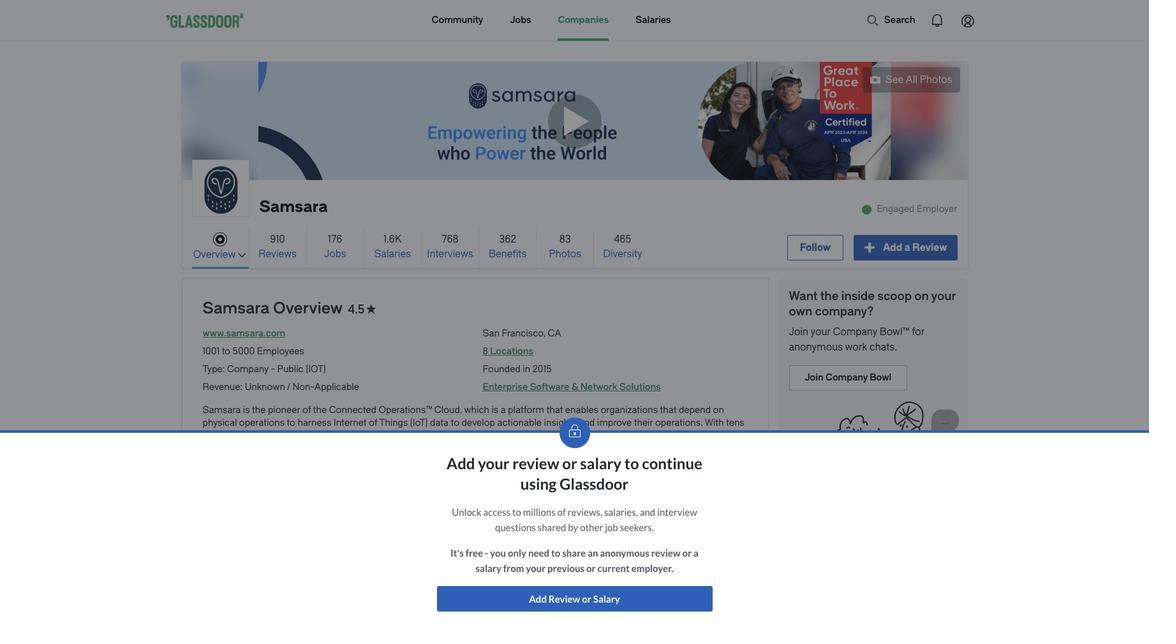 Task type: vqa. For each thing, say whether or not it's contained in the screenshot.


Task type: describe. For each thing, give the bounding box(es) containing it.
operations.
[[656, 418, 703, 428]]

by
[[568, 522, 579, 533]]

the up harness
[[313, 405, 327, 416]]

the inside the want the inside scoop on your own company?
[[821, 289, 839, 303]]

follow
[[800, 242, 831, 253]]

pioneer
[[268, 405, 300, 416]]

own
[[789, 305, 813, 319]]

to increase the efficiency, safety, and sustainability of the operations that power our economy.
[[247, 454, 643, 465]]

things
[[379, 418, 408, 428]]

see
[[886, 74, 904, 86]]

of down physical
[[203, 430, 211, 441]]

connected
[[329, 405, 377, 416]]

only
[[508, 547, 527, 559]]

company?
[[816, 305, 874, 319]]

add for add a review
[[884, 242, 903, 253]]

bowl™
[[880, 326, 910, 338]]

unknown
[[245, 382, 285, 393]]

interview
[[658, 506, 698, 518]]

that up operations.
[[661, 405, 677, 416]]

network
[[581, 382, 618, 393]]

or down interview
[[683, 547, 692, 559]]

share
[[563, 547, 586, 559]]

revenue: unknown / non-applicable
[[203, 382, 359, 393]]

of inside the "unlock access to millions of reviews, salaries, and interview questions shared by other job seekers."
[[558, 506, 566, 518]]

to inside add your review or salary to continue using glassdoor
[[625, 454, 639, 472]]

community
[[432, 15, 484, 26]]

samsara for samsara
[[260, 198, 328, 216]]

revenue:
[[203, 382, 243, 393]]

with
[[705, 418, 724, 428]]

in
[[523, 364, 531, 375]]

jobs link
[[510, 0, 531, 41]]

company inside join your company bowl™ for anonymous work chats.
[[833, 326, 878, 338]]

shared
[[538, 522, 567, 533]]

companies link
[[558, 0, 609, 41]]

a inside samsara is the pioneer of the connected operations™ cloud, which is a platform that enables organizations that depend on physical operations to harness internet of things (iot) data to develop actionable insights and improve their operations. with tens of thousands of customers
[[501, 405, 506, 416]]

it's
[[451, 547, 464, 559]]

add review or salary button
[[437, 586, 713, 612]]

seekers.
[[620, 522, 654, 533]]

0 vertical spatial a
[[905, 242, 911, 253]]

83
[[560, 233, 571, 245]]

physical
[[203, 418, 237, 428]]

read more button
[[328, 430, 376, 442]]

improve
[[597, 418, 632, 428]]

actionable
[[498, 418, 542, 428]]

the down customers
[[297, 454, 311, 465]]

of up harness
[[303, 405, 311, 416]]

add a review link
[[854, 235, 958, 260]]

465 diversity
[[603, 233, 643, 260]]

1 vertical spatial operations
[[489, 454, 535, 465]]

enterprise
[[483, 382, 528, 393]]

companies
[[558, 15, 609, 26]]

it's free - you only need to share an anonymous review or a salary from your previous or current employer.
[[451, 547, 699, 574]]

1 vertical spatial jobs
[[324, 248, 346, 260]]

to inside the "unlock access to millions of reviews, salaries, and interview questions shared by other job seekers."
[[513, 506, 522, 518]]

customers
[[271, 430, 317, 441]]

francisco,
[[502, 328, 546, 339]]

continue
[[642, 454, 703, 472]]

the down unknown
[[252, 405, 266, 416]]

1 is from the left
[[243, 405, 250, 416]]

1001
[[203, 346, 220, 357]]

logo image
[[192, 160, 249, 216]]

other
[[580, 522, 604, 533]]

employees
[[257, 346, 304, 357]]

1 vertical spatial overview
[[273, 299, 343, 317]]

1.6k
[[384, 233, 402, 245]]

www.samsara.com link
[[203, 328, 286, 339]]

add a review
[[884, 242, 948, 253]]

of up increase
[[260, 430, 269, 441]]

or inside button
[[582, 593, 592, 605]]

910
[[270, 233, 285, 245]]

see all photos
[[886, 74, 953, 86]]

non-
[[293, 382, 315, 393]]

type: company - public (iot)
[[203, 364, 326, 375]]

chats.
[[870, 342, 898, 353]]

their
[[634, 418, 653, 428]]

0 horizontal spatial company
[[227, 364, 269, 375]]

to down cloud,
[[451, 418, 460, 428]]

interviews
[[427, 248, 473, 260]]

- for public
[[271, 364, 275, 375]]

samsara overview 4.5 ★
[[203, 299, 377, 317]]

see all photos link
[[863, 67, 961, 93]]

and inside the "unlock access to millions of reviews, salaries, and interview questions shared by other job seekers."
[[640, 506, 656, 518]]

benefits
[[489, 248, 527, 260]]

to right "1001"
[[222, 346, 231, 357]]

applicable
[[315, 382, 359, 393]]

review inside add your review or salary to continue using glassdoor
[[513, 454, 560, 472]]

locations
[[491, 346, 534, 357]]

thousands
[[213, 430, 258, 441]]

for
[[912, 326, 925, 338]]

768
[[442, 233, 459, 245]]

910 reviews
[[259, 233, 297, 260]]

reviews,
[[568, 506, 603, 518]]

questions
[[496, 522, 536, 533]]

(iot)
[[306, 364, 326, 375]]

0 vertical spatial salaries
[[636, 15, 671, 26]]

work
[[846, 342, 868, 353]]

1 vertical spatial and
[[388, 454, 403, 465]]

anonymous inside it's free - you only need to share an anonymous review or a salary from your previous or current employer.
[[600, 547, 650, 559]]

operations™
[[379, 405, 432, 416]]

or down an
[[587, 562, 596, 574]]

(iot)
[[410, 418, 428, 428]]

your inside the want the inside scoop on your own company?
[[932, 289, 956, 303]]

0 vertical spatial photos
[[920, 74, 953, 86]]

1 vertical spatial salaries
[[375, 248, 411, 260]]

samsara for samsara overview 4.5 ★
[[203, 299, 270, 317]]



Task type: locate. For each thing, give the bounding box(es) containing it.
to left continue
[[625, 454, 639, 472]]

company up the work
[[833, 326, 878, 338]]

0 vertical spatial review
[[513, 454, 560, 472]]

that left the power
[[537, 454, 553, 465]]

or
[[563, 454, 578, 472], [683, 547, 692, 559], [587, 562, 596, 574], [582, 593, 592, 605]]

0 vertical spatial anonymous
[[789, 342, 843, 353]]

0 horizontal spatial is
[[243, 405, 250, 416]]

need
[[529, 547, 550, 559]]

photos down 83
[[549, 248, 582, 260]]

review inside button
[[549, 593, 581, 605]]

economy.
[[601, 454, 643, 465]]

0 horizontal spatial on
[[713, 405, 725, 416]]

0 vertical spatial jobs
[[510, 15, 531, 26]]

salary inside add your review or salary to continue using glassdoor
[[581, 454, 622, 472]]

san francisco, ca
[[483, 328, 562, 339]]

- left public at the left of page
[[271, 364, 275, 375]]

more
[[353, 430, 376, 441]]

0 horizontal spatial review
[[513, 454, 560, 472]]

and up seekers.
[[640, 506, 656, 518]]

samsara up physical
[[203, 405, 241, 416]]

is right which
[[492, 405, 499, 416]]

your right scoop
[[932, 289, 956, 303]]

your right join
[[811, 326, 831, 338]]

2 vertical spatial add
[[529, 593, 547, 605]]

power
[[556, 454, 582, 465]]

overview left reviews
[[193, 249, 236, 260]]

1 horizontal spatial a
[[694, 547, 699, 559]]

362 benefits
[[489, 233, 527, 260]]

the up the company?
[[821, 289, 839, 303]]

0 horizontal spatial anonymous
[[600, 547, 650, 559]]

job
[[605, 522, 618, 533]]

you
[[490, 547, 506, 559]]

want the inside scoop on your own company?
[[789, 289, 956, 319]]

768 interviews
[[427, 233, 473, 260]]

0 horizontal spatial salary
[[476, 562, 502, 574]]

add for add your review or salary to continue using glassdoor
[[447, 454, 475, 472]]

anonymous up current
[[600, 547, 650, 559]]

is up thousands
[[243, 405, 250, 416]]

1 vertical spatial a
[[501, 405, 506, 416]]

or left our
[[563, 454, 578, 472]]

of up shared
[[558, 506, 566, 518]]

1 vertical spatial samsara
[[203, 299, 270, 317]]

jobs down 176
[[324, 248, 346, 260]]

0 vertical spatial add
[[884, 242, 903, 253]]

review
[[513, 454, 560, 472], [652, 547, 681, 559]]

san
[[483, 328, 500, 339]]

samsara up 910
[[260, 198, 328, 216]]

salary down you
[[476, 562, 502, 574]]

1 horizontal spatial add
[[529, 593, 547, 605]]

tens
[[727, 418, 745, 428]]

cloud,
[[435, 405, 462, 416]]

founded
[[483, 364, 521, 375]]

1 horizontal spatial salaries
[[636, 15, 671, 26]]

salaries link
[[636, 0, 671, 41]]

add down need
[[529, 593, 547, 605]]

that up insights
[[547, 405, 563, 416]]

1 horizontal spatial anonymous
[[789, 342, 843, 353]]

public
[[277, 364, 304, 375]]

samsara inside samsara is the pioneer of the connected operations™ cloud, which is a platform that enables organizations that depend on physical operations to harness internet of things (iot) data to develop actionable insights and improve their operations. with tens of thousands of customers
[[203, 405, 241, 416]]

of right sustainability
[[463, 454, 471, 465]]

operations
[[239, 418, 285, 428], [489, 454, 535, 465]]

0 vertical spatial company
[[833, 326, 878, 338]]

review down previous
[[549, 593, 581, 605]]

- for you
[[485, 547, 489, 559]]

employer
[[917, 204, 958, 215]]

add inside button
[[529, 593, 547, 605]]

or inside add your review or salary to continue using glassdoor
[[563, 454, 578, 472]]

efficiency,
[[313, 454, 356, 465]]

on right scoop
[[915, 289, 929, 303]]

0 vertical spatial samsara
[[260, 198, 328, 216]]

1 vertical spatial anonymous
[[600, 547, 650, 559]]

0 vertical spatial -
[[271, 364, 275, 375]]

add review or salary
[[529, 593, 620, 605]]

2 vertical spatial samsara
[[203, 405, 241, 416]]

2 horizontal spatial and
[[640, 506, 656, 518]]

type:
[[203, 364, 225, 375]]

8 locations
[[483, 346, 534, 357]]

0 vertical spatial operations
[[239, 418, 285, 428]]

review
[[913, 242, 948, 253], [549, 593, 581, 605]]

review up using
[[513, 454, 560, 472]]

enables
[[566, 405, 599, 416]]

a up "actionable"
[[501, 405, 506, 416]]

1 horizontal spatial photos
[[920, 74, 953, 86]]

1.6k salaries
[[375, 233, 411, 260]]

unlock access to millions of reviews, salaries, and interview questions shared by other job seekers.
[[452, 506, 698, 533]]

salaries,
[[605, 506, 638, 518]]

2 horizontal spatial a
[[905, 242, 911, 253]]

from
[[504, 562, 524, 574]]

0 vertical spatial on
[[915, 289, 929, 303]]

to up customers
[[287, 418, 296, 428]]

0 horizontal spatial a
[[501, 405, 506, 416]]

enterprise software & network solutions
[[483, 382, 661, 393]]

-
[[271, 364, 275, 375], [485, 547, 489, 559]]

organizations
[[601, 405, 658, 416]]

a down interview
[[694, 547, 699, 559]]

to up questions at the bottom left
[[513, 506, 522, 518]]

anonymous down join
[[789, 342, 843, 353]]

operations down pioneer
[[239, 418, 285, 428]]

engaged
[[877, 204, 915, 215]]

develop
[[462, 418, 495, 428]]

or left salary
[[582, 593, 592, 605]]

company down 5000
[[227, 364, 269, 375]]

is
[[243, 405, 250, 416], [492, 405, 499, 416]]

176
[[328, 233, 342, 245]]

the down develop
[[473, 454, 487, 465]]

inside
[[842, 289, 875, 303]]

1 horizontal spatial on
[[915, 289, 929, 303]]

0 vertical spatial overview
[[193, 249, 236, 260]]

cover image for samsara image
[[258, 62, 892, 183]]

0 horizontal spatial overview
[[193, 249, 236, 260]]

1 vertical spatial -
[[485, 547, 489, 559]]

add your review or salary to continue using glassdoor
[[447, 454, 703, 493]]

photos right all
[[920, 74, 953, 86]]

to right need
[[552, 547, 561, 559]]

operations up using
[[489, 454, 535, 465]]

362
[[499, 233, 517, 245]]

www.samsara.com
[[203, 328, 286, 339]]

0 horizontal spatial jobs
[[324, 248, 346, 260]]

your down need
[[526, 562, 546, 574]]

reviews
[[259, 248, 297, 260]]

the
[[821, 289, 839, 303], [252, 405, 266, 416], [313, 405, 327, 416], [297, 454, 311, 465], [473, 454, 487, 465]]

add
[[884, 242, 903, 253], [447, 454, 475, 472], [529, 593, 547, 605]]

of up the more
[[369, 418, 378, 428]]

to
[[247, 454, 257, 465]]

add down engaged
[[884, 242, 903, 253]]

2 vertical spatial a
[[694, 547, 699, 559]]

millions
[[523, 506, 556, 518]]

your inside add your review or salary to continue using glassdoor
[[478, 454, 510, 472]]

&
[[572, 382, 579, 393]]

of
[[303, 405, 311, 416], [369, 418, 378, 428], [203, 430, 211, 441], [260, 430, 269, 441], [463, 454, 471, 465], [558, 506, 566, 518]]

salary inside it's free - you only need to share an anonymous review or a salary from your previous or current employer.
[[476, 562, 502, 574]]

1 horizontal spatial -
[[485, 547, 489, 559]]

depend
[[679, 405, 711, 416]]

your
[[932, 289, 956, 303], [811, 326, 831, 338], [478, 454, 510, 472], [526, 562, 546, 574]]

1 horizontal spatial salary
[[581, 454, 622, 472]]

0 horizontal spatial and
[[388, 454, 403, 465]]

your down develop
[[478, 454, 510, 472]]

follow button
[[788, 235, 844, 260]]

your inside join your company bowl™ for anonymous work chats.
[[811, 326, 831, 338]]

1 horizontal spatial and
[[579, 418, 595, 428]]

1 horizontal spatial jobs
[[510, 15, 531, 26]]

1 vertical spatial review
[[652, 547, 681, 559]]

a
[[905, 242, 911, 253], [501, 405, 506, 416], [694, 547, 699, 559]]

add down samsara is the pioneer of the connected operations™ cloud, which is a platform that enables organizations that depend on physical operations to harness internet of things (iot) data to develop actionable insights and improve their operations. with tens of thousands of customers
[[447, 454, 475, 472]]

samsara up www.samsara.com link
[[203, 299, 270, 317]]

internet
[[334, 418, 367, 428]]

465
[[614, 233, 632, 245]]

1 vertical spatial salary
[[476, 562, 502, 574]]

review down employer
[[913, 242, 948, 253]]

join your company bowl™ for anonymous work chats.
[[789, 326, 925, 353]]

anonymous inside join your company bowl™ for anonymous work chats.
[[789, 342, 843, 353]]

to inside it's free - you only need to share an anonymous review or a salary from your previous or current employer.
[[552, 547, 561, 559]]

current
[[598, 562, 630, 574]]

engaged employer
[[877, 204, 958, 215]]

overview left the 4.5
[[273, 299, 343, 317]]

operations inside samsara is the pioneer of the connected operations™ cloud, which is a platform that enables organizations that depend on physical operations to harness internet of things (iot) data to develop actionable insights and improve their operations. with tens of thousands of customers
[[239, 418, 285, 428]]

review inside it's free - you only need to share an anonymous review or a salary from your previous or current employer.
[[652, 547, 681, 559]]

0 horizontal spatial operations
[[239, 418, 285, 428]]

a inside it's free - you only need to share an anonymous review or a salary from your previous or current employer.
[[694, 547, 699, 559]]

1 horizontal spatial company
[[833, 326, 878, 338]]

1 vertical spatial review
[[549, 593, 581, 605]]

1 horizontal spatial operations
[[489, 454, 535, 465]]

1 vertical spatial photos
[[549, 248, 582, 260]]

1 vertical spatial on
[[713, 405, 725, 416]]

★
[[366, 303, 377, 315]]

0 horizontal spatial -
[[271, 364, 275, 375]]

community link
[[432, 0, 484, 41]]

on up with
[[713, 405, 725, 416]]

on inside samsara is the pioneer of the connected operations™ cloud, which is a platform that enables organizations that depend on physical operations to harness internet of things (iot) data to develop actionable insights and improve their operations. with tens of thousands of customers
[[713, 405, 725, 416]]

and right 'safety,' at the left bottom
[[388, 454, 403, 465]]

review up employer. at the right of page
[[652, 547, 681, 559]]

employer.
[[632, 562, 674, 574]]

to
[[222, 346, 231, 357], [287, 418, 296, 428], [451, 418, 460, 428], [625, 454, 639, 472], [513, 506, 522, 518], [552, 547, 561, 559]]

2 horizontal spatial add
[[884, 242, 903, 253]]

our
[[584, 454, 598, 465]]

0 vertical spatial review
[[913, 242, 948, 253]]

- left you
[[485, 547, 489, 559]]

previous
[[548, 562, 585, 574]]

and inside samsara is the pioneer of the connected operations™ cloud, which is a platform that enables organizations that depend on physical operations to harness internet of things (iot) data to develop actionable insights and improve their operations. with tens of thousands of customers
[[579, 418, 595, 428]]

1 horizontal spatial overview
[[273, 299, 343, 317]]

glassdoor
[[560, 474, 629, 493]]

1001 to 5000 employees
[[203, 346, 304, 357]]

0 horizontal spatial salaries
[[375, 248, 411, 260]]

- inside it's free - you only need to share an anonymous review or a salary from your previous or current employer.
[[485, 547, 489, 559]]

salary
[[581, 454, 622, 472], [476, 562, 502, 574]]

join
[[789, 326, 809, 338]]

176 jobs
[[324, 233, 346, 260]]

1 vertical spatial company
[[227, 364, 269, 375]]

5000
[[233, 346, 255, 357]]

salary up 'glassdoor' at the bottom of page
[[581, 454, 622, 472]]

sustainability
[[406, 454, 460, 465]]

jobs left companies
[[510, 15, 531, 26]]

2 is from the left
[[492, 405, 499, 416]]

2015
[[533, 364, 552, 375]]

0 horizontal spatial add
[[447, 454, 475, 472]]

platform
[[508, 405, 545, 416]]

your inside it's free - you only need to share an anonymous review or a salary from your previous or current employer.
[[526, 562, 546, 574]]

a down engaged employer
[[905, 242, 911, 253]]

founded in 2015
[[483, 364, 552, 375]]

on inside the want the inside scoop on your own company?
[[915, 289, 929, 303]]

0 vertical spatial and
[[579, 418, 595, 428]]

add inside add your review or salary to continue using glassdoor
[[447, 454, 475, 472]]

add for add review or salary
[[529, 593, 547, 605]]

which
[[464, 405, 490, 416]]

0 horizontal spatial review
[[549, 593, 581, 605]]

1 horizontal spatial review
[[652, 547, 681, 559]]

enterprise software & network solutions link
[[483, 382, 661, 393]]

0 vertical spatial salary
[[581, 454, 622, 472]]

samsara for samsara is the pioneer of the connected operations™ cloud, which is a platform that enables organizations that depend on physical operations to harness internet of things (iot) data to develop actionable insights and improve their operations. with tens of thousands of customers
[[203, 405, 241, 416]]

1 vertical spatial add
[[447, 454, 475, 472]]

2 vertical spatial and
[[640, 506, 656, 518]]

salary
[[594, 593, 620, 605]]

1 horizontal spatial review
[[913, 242, 948, 253]]

and down enables
[[579, 418, 595, 428]]

1 horizontal spatial is
[[492, 405, 499, 416]]

using
[[521, 474, 557, 493]]

0 horizontal spatial photos
[[549, 248, 582, 260]]



